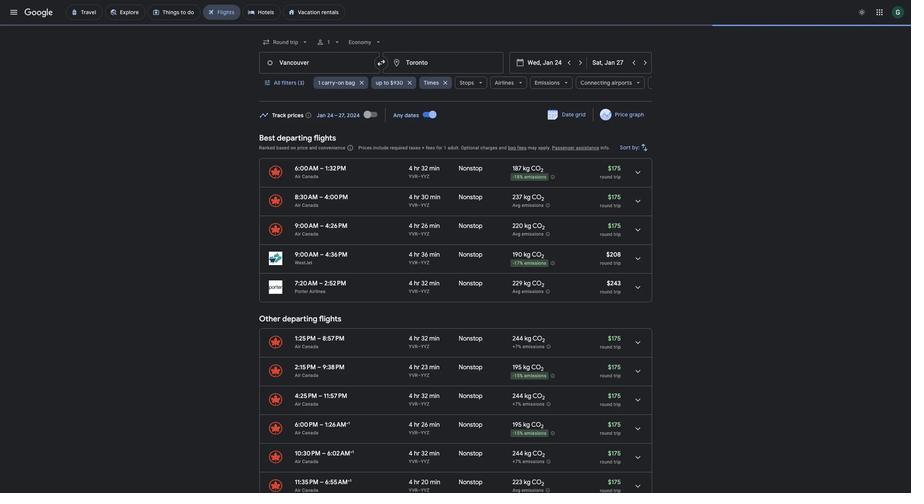 Task type: vqa. For each thing, say whether or not it's contained in the screenshot.
50
no



Task type: locate. For each thing, give the bounding box(es) containing it.
co inside 237 kg co 2
[[532, 194, 542, 201]]

yyz
[[421, 174, 430, 180], [421, 203, 430, 208], [421, 232, 430, 237], [421, 261, 430, 266], [421, 289, 430, 295], [421, 345, 430, 350], [421, 373, 430, 379], [421, 402, 430, 408], [421, 431, 430, 436], [421, 460, 430, 465]]

1 vertical spatial +7%
[[513, 402, 522, 408]]

yvr
[[409, 174, 418, 180], [409, 203, 418, 208], [409, 232, 418, 237], [409, 261, 418, 266], [409, 289, 418, 295], [409, 345, 418, 350], [409, 373, 418, 379], [409, 402, 418, 408], [409, 431, 418, 436], [409, 460, 418, 465]]

$175 left flight details. leaves vancouver international airport at 2:15 pm on wednesday, january 24 and arrives at toronto pearson international airport at 9:38 pm on wednesday, january 24. icon
[[608, 364, 621, 372]]

passenger assistance button
[[552, 145, 600, 151]]

2 inside 190 kg co 2
[[542, 254, 544, 260]]

hr for 9:38 pm
[[414, 364, 420, 372]]

avg emissions down 229 kg co 2
[[513, 289, 544, 295]]

leaves vancouver international airport at 9:00 am on wednesday, january 24 and arrives at toronto pearson international airport at 4:36 pm on wednesday, january 24. element
[[295, 251, 348, 259]]

187 kg co 2
[[513, 165, 544, 174]]

trip left flight details. leaves vancouver international airport at 10:30 pm on wednesday, january 24 and arrives at toronto pearson international airport at 6:02 am on thursday, january 25. image
[[614, 460, 621, 466]]

-15% emissions for 4 hr 26 min
[[513, 431, 547, 437]]

yvr inside 4 hr 30 min yvr – yyz
[[409, 203, 418, 208]]

air inside 6:00 am – 1:32 pm air canada
[[295, 174, 301, 180]]

kg inside 220 kg co 2
[[525, 223, 531, 230]]

7 yvr from the top
[[409, 373, 418, 379]]

– inside the '8:30 am – 4:00 pm air canada'
[[319, 194, 323, 201]]

leaves vancouver international airport at 9:00 am on wednesday, january 24 and arrives at toronto pearson international airport at 4:26 pm on wednesday, january 24. element
[[295, 223, 348, 230]]

3 yyz from the top
[[421, 232, 430, 237]]

None text field
[[383, 52, 503, 74]]

total duration 4 hr 32 min. element down 4 hr 36 min yvr – yyz
[[409, 280, 459, 289]]

0 vertical spatial flights
[[314, 134, 336, 143]]

4 for 9:38 pm
[[409, 364, 413, 372]]

Arrival time: 4:36 PM. text field
[[325, 251, 348, 259]]

$208
[[607, 251, 621, 259]]

9 nonstop from the top
[[459, 422, 483, 429]]

1 vertical spatial 244 kg co 2
[[513, 393, 545, 402]]

round down $208
[[600, 261, 613, 266]]

and right price
[[309, 145, 317, 151]]

avg emissions down 237 kg co 2
[[513, 203, 544, 208]]

kg inside 187 kg co 2
[[523, 165, 530, 173]]

nonstop flight. element
[[459, 165, 483, 174], [459, 194, 483, 203], [459, 223, 483, 231], [459, 251, 483, 260], [459, 280, 483, 289], [459, 335, 483, 344], [459, 364, 483, 373], [459, 393, 483, 402], [459, 422, 483, 431], [459, 451, 483, 459], [459, 479, 483, 488]]

8 trip from the top
[[614, 403, 621, 408]]

11 4 from the top
[[409, 479, 413, 487]]

leaves vancouver international airport at 4:25 pm on wednesday, january 24 and arrives at toronto pearson international airport at 11:57 pm on wednesday, january 24. element
[[295, 393, 347, 401]]

round up $175 text box
[[600, 345, 613, 350]]

175 us dollars text field left flight details. leaves vancouver international airport at 11:35 pm on wednesday, january 24 and arrives at toronto pearson international airport at 6:55 am on thursday, january 25. 'icon'
[[608, 479, 621, 487]]

avg emissions down 220 kg co 2
[[513, 232, 544, 237]]

2 for 9:38 pm
[[541, 367, 544, 373]]

fees
[[426, 145, 435, 151], [518, 145, 527, 151]]

11:35 pm
[[295, 479, 319, 487]]

7 nonstop from the top
[[459, 364, 483, 372]]

175 us dollars text field left flight details. leaves vancouver international airport at 10:30 pm on wednesday, january 24 and arrives at toronto pearson international airport at 6:02 am on thursday, january 25. image
[[608, 451, 621, 458]]

9:38 pm
[[323, 364, 345, 372]]

1 round from the top
[[600, 175, 613, 180]]

canada for 9:00 am
[[302, 232, 319, 237]]

1 inside "popup button"
[[327, 39, 330, 45]]

– inside '7:20 am – 2:52 pm porter airlines'
[[319, 280, 323, 288]]

on up jan 24 – 27, 2024
[[338, 79, 344, 86]]

0 horizontal spatial on
[[291, 145, 296, 151]]

canada down 2:15 pm
[[302, 373, 319, 379]]

$175 left flight details. leaves vancouver international airport at 10:30 pm on wednesday, january 24 and arrives at toronto pearson international airport at 6:02 am on thursday, january 25. image
[[608, 451, 621, 458]]

yyz for 4:26 pm
[[421, 232, 430, 237]]

1 vertical spatial air canada
[[295, 460, 319, 465]]

and right charges
[[499, 145, 507, 151]]

0 vertical spatial air canada
[[295, 431, 319, 436]]

1 175 us dollars text field from the top
[[608, 223, 621, 230]]

26
[[421, 223, 428, 230], [421, 422, 428, 429]]

trip inside $208 round trip
[[614, 261, 621, 266]]

1 carry-on bag
[[318, 79, 355, 86]]

Arrival time: 9:38 PM. text field
[[323, 364, 345, 372]]

flight details. leaves vancouver international airport at 8:30 am on wednesday, january 24 and arrives at toronto pearson international airport at 4:00 pm on wednesday, january 24. image
[[629, 192, 647, 211]]

10 4 from the top
[[409, 451, 413, 458]]

1 yyz from the top
[[421, 174, 430, 180]]

min
[[430, 165, 440, 173], [430, 194, 441, 201], [430, 223, 440, 230], [430, 251, 440, 259], [430, 280, 440, 288], [430, 335, 440, 343], [430, 364, 440, 372], [430, 393, 440, 401], [430, 422, 440, 429], [430, 451, 440, 458], [430, 479, 441, 487]]

0 horizontal spatial and
[[309, 145, 317, 151]]

$175 for 4:00 pm
[[608, 194, 621, 201]]

- for 4 hr 23 min
[[513, 374, 514, 379]]

2 canada from the top
[[302, 203, 319, 208]]

track prices
[[272, 112, 304, 119]]

175 us dollars text field left flight details. leaves vancouver international airport at 1:25 pm on wednesday, january 24 and arrives at toronto pearson international airport at 8:57 pm on wednesday, january 24. icon
[[608, 335, 621, 343]]

trip down $208
[[614, 261, 621, 266]]

7 hr from the top
[[414, 364, 420, 372]]

9:00 am up the westjet
[[295, 251, 319, 259]]

kg inside 229 kg co 2
[[524, 280, 531, 288]]

1 vertical spatial 195
[[513, 422, 522, 429]]

1 vertical spatial 4 hr 26 min yvr – yyz
[[409, 422, 440, 436]]

–
[[320, 165, 324, 173], [418, 174, 421, 180], [319, 194, 323, 201], [418, 203, 421, 208], [320, 223, 324, 230], [418, 232, 421, 237], [320, 251, 324, 259], [418, 261, 421, 266], [319, 280, 323, 288], [418, 289, 421, 295], [317, 335, 321, 343], [418, 345, 421, 350], [317, 364, 321, 372], [418, 373, 421, 379], [319, 393, 322, 401], [418, 402, 421, 408], [320, 422, 323, 429], [418, 431, 421, 436], [322, 451, 326, 458], [418, 460, 421, 465], [320, 479, 324, 487]]

$175 round trip left flight details. leaves vancouver international airport at 2:15 pm on wednesday, january 24 and arrives at toronto pearson international airport at 9:38 pm on wednesday, january 24. icon
[[600, 364, 621, 379]]

total duration 4 hr 32 min. element
[[409, 165, 459, 174], [409, 280, 459, 289], [409, 335, 459, 344], [409, 393, 459, 402], [409, 451, 459, 459]]

+
[[422, 145, 425, 151], [346, 421, 348, 426], [350, 450, 352, 455], [348, 479, 350, 484]]

4 inside the 4 hr 23 min yvr – yyz
[[409, 364, 413, 372]]

4 trip from the top
[[614, 261, 621, 266]]

32 down 4 hr 36 min yvr – yyz
[[421, 280, 428, 288]]

canada down departure time: 6:00 pm. 'text box'
[[302, 431, 319, 436]]

may
[[528, 145, 537, 151]]

round left the flight details. leaves vancouver international airport at 4:25 pm on wednesday, january 24 and arrives at toronto pearson international airport at 11:57 pm on wednesday, january 24. 'icon'
[[600, 403, 613, 408]]

Departure time: 11:35 PM. text field
[[295, 479, 319, 487]]

30
[[421, 194, 429, 201]]

244
[[513, 335, 523, 343], [513, 393, 523, 401], [513, 451, 523, 458]]

1 +7% from the top
[[513, 345, 522, 350]]

air inside the 1:25 pm – 8:57 pm air canada
[[295, 345, 301, 350]]

15% for 4 hr 26 min
[[514, 431, 523, 437]]

air inside 9:00 am – 4:26 pm air canada
[[295, 232, 301, 237]]

round left flight details. leaves vancouver international airport at 10:30 pm on wednesday, january 24 and arrives at toronto pearson international airport at 6:02 am on thursday, january 25. image
[[600, 460, 613, 466]]

trip down 243 us dollars text box
[[614, 290, 621, 295]]

$175 round trip up $175 text box
[[600, 335, 621, 350]]

11 hr from the top
[[414, 479, 420, 487]]

min inside 4 hr 30 min yvr – yyz
[[430, 194, 441, 201]]

5 round from the top
[[600, 290, 613, 295]]

2 trip from the top
[[614, 203, 621, 209]]

32 up 23
[[421, 335, 428, 343]]

2 inside 187 kg co 2
[[541, 167, 544, 174]]

round
[[600, 175, 613, 180], [600, 203, 613, 209], [600, 232, 613, 238], [600, 261, 613, 266], [600, 290, 613, 295], [600, 345, 613, 350], [600, 374, 613, 379], [600, 403, 613, 408], [600, 431, 613, 437], [600, 460, 613, 466]]

yvr inside 4 hr 36 min yvr – yyz
[[409, 261, 418, 266]]

learn more about tracked prices image
[[305, 112, 312, 119]]

0 vertical spatial avg
[[513, 203, 521, 208]]

7:20 am – 2:52 pm porter airlines
[[295, 280, 346, 295]]

departing up ranked based on price and convenience
[[277, 134, 312, 143]]

date
[[562, 111, 574, 118]]

1 26 from the top
[[421, 223, 428, 230]]

canada down 4:25 pm
[[302, 402, 319, 408]]

kg inside 223 kg co 2
[[524, 479, 531, 487]]

+ inside 6:00 pm – 1:26 am + 1
[[346, 421, 348, 426]]

co inside 220 kg co 2
[[533, 223, 542, 230]]

0 vertical spatial 244 kg co 2
[[513, 335, 545, 344]]

Departure time: 7:20 AM. text field
[[295, 280, 318, 288]]

total duration 4 hr 32 min. element down for in the left of the page
[[409, 165, 459, 174]]

air
[[295, 174, 301, 180], [295, 203, 301, 208], [295, 232, 301, 237], [295, 345, 301, 350], [295, 373, 301, 379], [295, 402, 301, 408], [295, 431, 301, 436], [295, 460, 301, 465]]

2 175 us dollars text field from the top
[[608, 335, 621, 343]]

9 nonstop flight. element from the top
[[459, 422, 483, 431]]

canada down "departure time: 8:30 am." text box
[[302, 203, 319, 208]]

$175 left the flight details. leaves vancouver international airport at 4:25 pm on wednesday, january 24 and arrives at toronto pearson international airport at 11:57 pm on wednesday, january 24. 'icon'
[[608, 393, 621, 401]]

4 hr 32 min yvr – yyz down the 4 hr 23 min yvr – yyz
[[409, 393, 440, 408]]

1 195 from the top
[[513, 364, 522, 372]]

1 horizontal spatial on
[[338, 79, 344, 86]]

– inside 4:25 pm – 11:57 pm air canada
[[319, 393, 322, 401]]

4 total duration 4 hr 32 min. element from the top
[[409, 393, 459, 402]]

leaves vancouver international airport at 6:00 am on wednesday, january 24 and arrives at toronto pearson international airport at 1:32 pm on wednesday, january 24. element
[[295, 165, 346, 173]]

1 vertical spatial avg
[[513, 232, 521, 237]]

1 carry-on bag button
[[314, 74, 368, 92]]

times button
[[419, 74, 452, 92]]

0 vertical spatial 15%
[[514, 374, 523, 379]]

+ inside 11:35 pm – 6:55 am + 1
[[348, 479, 350, 484]]

yvr for 4:26 pm
[[409, 232, 418, 237]]

round for 4:00 pm
[[600, 203, 613, 209]]

3 nonstop flight. element from the top
[[459, 223, 483, 231]]

air down 8:30 am
[[295, 203, 301, 208]]

4 for 11:57 pm
[[409, 393, 413, 401]]

Arrival time: 6:02 AM on  Thursday, January 25. text field
[[327, 450, 354, 458]]

5 32 from the top
[[421, 451, 428, 458]]

Arrival time: 8:57 PM. text field
[[323, 335, 345, 343]]

flight details. leaves vancouver international airport at 9:00 am on wednesday, january 24 and arrives at toronto pearson international airport at 4:26 pm on wednesday, january 24. image
[[629, 221, 647, 239]]

Return text field
[[593, 53, 628, 73]]

airlines inside '7:20 am – 2:52 pm porter airlines'
[[310, 289, 326, 295]]

avg emissions for 237
[[513, 203, 544, 208]]

bag
[[346, 79, 355, 86], [508, 145, 516, 151]]

175 us dollars text field for 1:32 pm
[[608, 165, 621, 173]]

0 horizontal spatial bag
[[346, 79, 355, 86]]

on left price
[[291, 145, 296, 151]]

1 horizontal spatial and
[[499, 145, 507, 151]]

hr inside 4 hr 30 min yvr – yyz
[[414, 194, 420, 201]]

6 $175 from the top
[[608, 393, 621, 401]]

5 yvr from the top
[[409, 289, 418, 295]]

0 vertical spatial avg emissions
[[513, 203, 544, 208]]

2 175 us dollars text field from the top
[[608, 479, 621, 487]]

2 244 from the top
[[513, 393, 523, 401]]

hr inside 4 hr 36 min yvr – yyz
[[414, 251, 420, 259]]

air down 10:30 pm
[[295, 460, 301, 465]]

kg inside 237 kg co 2
[[524, 194, 531, 201]]

trip up $175 text box
[[614, 345, 621, 350]]

canada down 9:00 am text box
[[302, 232, 319, 237]]

2 4 hr 26 min yvr – yyz from the top
[[409, 422, 440, 436]]

32 down the 4 hr 23 min yvr – yyz
[[421, 393, 428, 401]]

1:32 pm
[[325, 165, 346, 173]]

$175 round trip up 175 us dollars text field
[[600, 165, 621, 180]]

avg emissions for 220
[[513, 232, 544, 237]]

6:00 am
[[295, 165, 319, 173]]

airlines inside airlines popup button
[[495, 79, 514, 86]]

2 vertical spatial avg emissions
[[513, 289, 544, 295]]

+7% emissions
[[513, 345, 545, 350], [513, 402, 545, 408], [513, 460, 545, 465]]

3 air from the top
[[295, 232, 301, 237]]

yyz inside the 4 hr 23 min yvr – yyz
[[421, 373, 430, 379]]

yyz inside 4 hr 30 min yvr – yyz
[[421, 203, 430, 208]]

fees left may
[[518, 145, 527, 151]]

trip for 11:57 pm
[[614, 403, 621, 408]]

Arrival time: 2:52 PM. text field
[[324, 280, 346, 288]]

Departure time: 6:00 AM. text field
[[295, 165, 319, 173]]

10 round from the top
[[600, 460, 613, 466]]

canada down 6:00 am
[[302, 174, 319, 180]]

5 4 from the top
[[409, 280, 413, 288]]

none text field inside search field
[[259, 52, 380, 74]]

244 for 11:57 pm
[[513, 393, 523, 401]]

1 vertical spatial total duration 4 hr 26 min. element
[[409, 422, 459, 431]]

4 4 from the top
[[409, 251, 413, 259]]

co inside 229 kg co 2
[[532, 280, 542, 288]]

4 hr 32 min yvr – yyz for 1:32 pm
[[409, 165, 440, 180]]

$930
[[391, 79, 403, 86]]

trip for 2:52 pm
[[614, 290, 621, 295]]

1 vertical spatial 26
[[421, 422, 428, 429]]

3 4 from the top
[[409, 223, 413, 230]]

2 avg from the top
[[513, 232, 521, 237]]

apply.
[[538, 145, 551, 151]]

229
[[513, 280, 523, 288]]

Arrival time: 11:57 PM. text field
[[324, 393, 347, 401]]

air down 2:15 pm
[[295, 373, 301, 379]]

0 vertical spatial 244
[[513, 335, 523, 343]]

flights for best departing flights
[[314, 134, 336, 143]]

1 vertical spatial 195 kg co 2
[[513, 422, 544, 431]]

4 hr 32 min yvr – yyz
[[409, 165, 440, 180], [409, 280, 440, 295], [409, 335, 440, 350], [409, 393, 440, 408], [409, 451, 440, 465]]

total duration 4 hr 32 min. element for 11:57 pm
[[409, 393, 459, 402]]

on inside popup button
[[338, 79, 344, 86]]

canada inside 4:25 pm – 11:57 pm air canada
[[302, 402, 319, 408]]

175 US dollars text field
[[608, 223, 621, 230], [608, 479, 621, 487]]

trip down $175 text box
[[614, 374, 621, 379]]

canada for 6:00 am
[[302, 174, 319, 180]]

– inside the 1:25 pm – 8:57 pm air canada
[[317, 335, 321, 343]]

departing
[[277, 134, 312, 143], [282, 315, 318, 324]]

1 vertical spatial on
[[291, 145, 296, 151]]

0 vertical spatial on
[[338, 79, 344, 86]]

total duration 4 hr 26 min. element for 195
[[409, 422, 459, 431]]

9:00 am – 4:36 pm westjet
[[295, 251, 348, 266]]

flight details. leaves vancouver international airport at 11:35 pm on wednesday, january 24 and arrives at toronto pearson international airport at 6:55 am on thursday, january 25. image
[[629, 478, 647, 494]]

4 hr 26 min yvr – yyz for 1:26 am
[[409, 422, 440, 436]]

leaves vancouver international airport at 7:20 am on wednesday, january 24 and arrives at toronto pearson international airport at 2:52 pm on wednesday, january 24. element
[[295, 280, 346, 288]]

– inside the 4 hr 23 min yvr – yyz
[[418, 373, 421, 379]]

air for 6:00 am
[[295, 174, 301, 180]]

9 trip from the top
[[614, 431, 621, 437]]

kg for 4:00 pm
[[524, 194, 531, 201]]

32 up 30
[[421, 165, 428, 173]]

flights up the arrival time: 8:57 pm. text box
[[319, 315, 342, 324]]

8:57 pm
[[323, 335, 345, 343]]

total duration 4 hr 20 min. element
[[409, 479, 459, 488]]

canada inside the 2:15 pm – 9:38 pm air canada
[[302, 373, 319, 379]]

nonstop flight. element for 8:57 pm
[[459, 335, 483, 344]]

yyz for 4:36 pm
[[421, 261, 430, 266]]

None search field
[[259, 33, 688, 102]]

2 $175 round trip from the top
[[600, 194, 621, 209]]

air down departure time: 4:25 pm. text box
[[295, 402, 301, 408]]

duration, not selected image
[[648, 74, 688, 92]]

all filters (3)
[[274, 79, 304, 86]]

min for 2:52 pm
[[430, 280, 440, 288]]

yvr for 9:38 pm
[[409, 373, 418, 379]]

total duration 4 hr 32 min. element up total duration 4 hr 20 min. element
[[409, 451, 459, 459]]

2 yvr from the top
[[409, 203, 418, 208]]

$175
[[608, 165, 621, 173], [608, 194, 621, 201], [608, 223, 621, 230], [608, 335, 621, 343], [608, 364, 621, 372], [608, 393, 621, 401], [608, 422, 621, 429], [608, 451, 621, 458], [608, 479, 621, 487]]

17%
[[514, 261, 523, 266]]

1 32 from the top
[[421, 165, 428, 173]]

yvr for 4:36 pm
[[409, 261, 418, 266]]

1 vertical spatial flights
[[319, 315, 342, 324]]

7 nonstop flight. element from the top
[[459, 364, 483, 373]]

1 vertical spatial -15% emissions
[[513, 431, 547, 437]]

2 9:00 am from the top
[[295, 251, 319, 259]]

3 32 from the top
[[421, 335, 428, 343]]

2 yyz from the top
[[421, 203, 430, 208]]

1 horizontal spatial fees
[[518, 145, 527, 151]]

avg down 237
[[513, 203, 521, 208]]

1 +7% emissions from the top
[[513, 345, 545, 350]]

0 horizontal spatial airlines
[[310, 289, 326, 295]]

4 hr from the top
[[414, 251, 420, 259]]

$175 round trip for 4:00 pm
[[600, 194, 621, 209]]

1 vertical spatial avg emissions
[[513, 232, 544, 237]]

yyz for 4:00 pm
[[421, 203, 430, 208]]

1 vertical spatial bag
[[508, 145, 516, 151]]

1 nonstop flight. element from the top
[[459, 165, 483, 174]]

round left the flight details. leaves vancouver international airport at 6:00 pm on wednesday, january 24 and arrives at toronto pearson international airport at 1:26 am on thursday, january 25. "icon"
[[600, 431, 613, 437]]

7:20 am
[[295, 280, 318, 288]]

9 4 from the top
[[409, 422, 413, 429]]

airlines down leaves vancouver international airport at 7:20 am on wednesday, january 24 and arrives at toronto pearson international airport at 2:52 pm on wednesday, january 24. element
[[310, 289, 326, 295]]

1 inside 6:00 pm – 1:26 am + 1
[[348, 421, 350, 426]]

canada down 10:30 pm
[[302, 460, 319, 465]]

$175 for 11:57 pm
[[608, 393, 621, 401]]

0 vertical spatial airlines
[[495, 79, 514, 86]]

32
[[421, 165, 428, 173], [421, 280, 428, 288], [421, 335, 428, 343], [421, 393, 428, 401], [421, 451, 428, 458]]

total duration 4 hr 32 min. element up total duration 4 hr 23 min. element
[[409, 335, 459, 344]]

0 vertical spatial departing
[[277, 134, 312, 143]]

canada inside 9:00 am – 4:26 pm air canada
[[302, 232, 319, 237]]

4 inside 4 hr 36 min yvr – yyz
[[409, 251, 413, 259]]

15%
[[514, 374, 523, 379], [514, 431, 523, 437]]

air down 9:00 am text box
[[295, 232, 301, 237]]

$175 left flight details. leaves vancouver international airport at 9:00 am on wednesday, january 24 and arrives at toronto pearson international airport at 4:26 pm on wednesday, january 24. icon
[[608, 223, 621, 230]]

nonstop for 8:57 pm
[[459, 335, 483, 343]]

1 244 from the top
[[513, 335, 523, 343]]

4 $175 from the top
[[608, 335, 621, 343]]

4:25 pm
[[295, 393, 317, 401]]

1 vertical spatial departing
[[282, 315, 318, 324]]

0 vertical spatial 9:00 am
[[295, 223, 319, 230]]

yyz inside 4 hr 36 min yvr – yyz
[[421, 261, 430, 266]]

jan
[[317, 112, 326, 119]]

$175 round trip left flight details. leaves vancouver international airport at 10:30 pm on wednesday, january 24 and arrives at toronto pearson international airport at 6:02 am on thursday, january 25. image
[[600, 451, 621, 466]]

round down 175 us dollars text field
[[600, 203, 613, 209]]

229 kg co 2
[[513, 280, 545, 289]]

$175 left flight details. leaves vancouver international airport at 1:25 pm on wednesday, january 24 and arrives at toronto pearson international airport at 8:57 pm on wednesday, january 24. icon
[[608, 335, 621, 343]]

10 nonstop from the top
[[459, 451, 483, 458]]

– inside 9:00 am – 4:36 pm westjet
[[320, 251, 324, 259]]

2 vertical spatial 244
[[513, 451, 523, 458]]

+7% for 8:57 pm
[[513, 345, 522, 350]]

avg down 220 at the top of the page
[[513, 232, 521, 237]]

$175 round trip up $208 text field
[[600, 223, 621, 238]]

passenger
[[552, 145, 575, 151]]

trip left the flight details. leaves vancouver international airport at 4:25 pm on wednesday, january 24 and arrives at toronto pearson international airport at 11:57 pm on wednesday, january 24. 'icon'
[[614, 403, 621, 408]]

canada for 2:15 pm
[[302, 373, 319, 379]]

trip inside $243 round trip
[[614, 290, 621, 295]]

kg for 4:26 pm
[[525, 223, 531, 230]]

total duration 4 hr 26 min. element
[[409, 223, 459, 231], [409, 422, 459, 431]]

hr for 11:57 pm
[[414, 393, 420, 401]]

$175 round trip left flight details. leaves vancouver international airport at 8:30 am on wednesday, january 24 and arrives at toronto pearson international airport at 4:00 pm on wednesday, january 24. icon
[[600, 194, 621, 209]]

0 vertical spatial 175 us dollars text field
[[608, 223, 621, 230]]

air canada down 10:30 pm
[[295, 460, 319, 465]]

-
[[513, 175, 514, 180], [513, 261, 514, 266], [513, 374, 514, 379], [513, 431, 514, 437]]

min inside 4 hr 36 min yvr – yyz
[[430, 251, 440, 259]]

0 vertical spatial bag
[[346, 79, 355, 86]]

air canada for 10:30 pm
[[295, 460, 319, 465]]

175 us dollars text field left flight details. leaves vancouver international airport at 9:00 am on wednesday, january 24 and arrives at toronto pearson international airport at 4:26 pm on wednesday, january 24. icon
[[608, 223, 621, 230]]

5 nonstop flight. element from the top
[[459, 280, 483, 289]]

11 nonstop flight. element from the top
[[459, 479, 483, 488]]

on for carry-
[[338, 79, 344, 86]]

23
[[421, 364, 428, 372]]

nonstop for 1:32 pm
[[459, 165, 483, 173]]

2 -15% emissions from the top
[[513, 431, 547, 437]]

175 us dollars text field for 223
[[608, 479, 621, 487]]

learn more about ranking image
[[347, 145, 354, 152]]

leaves vancouver international airport at 11:35 pm on wednesday, january 24 and arrives at toronto pearson international airport at 6:55 am on thursday, january 25. element
[[295, 479, 352, 487]]

4 hr 26 min yvr – yyz
[[409, 223, 440, 237], [409, 422, 440, 436]]

2 inside 220 kg co 2
[[542, 225, 545, 231]]

195 kg co 2
[[513, 364, 544, 373], [513, 422, 544, 431]]

1 vertical spatial +7% emissions
[[513, 402, 545, 408]]

175 US dollars text field
[[608, 194, 621, 201]]

187
[[513, 165, 522, 173]]

2 air canada from the top
[[295, 460, 319, 465]]

8 canada from the top
[[302, 460, 319, 465]]

2 vertical spatial 244 kg co 2
[[513, 451, 545, 459]]

0 vertical spatial 26
[[421, 223, 428, 230]]

canada inside the '8:30 am – 4:00 pm air canada'
[[302, 203, 319, 208]]

1
[[327, 39, 330, 45], [318, 79, 321, 86], [444, 145, 447, 151], [348, 421, 350, 426], [352, 450, 354, 455], [350, 479, 352, 484]]

2 inside 229 kg co 2
[[542, 283, 545, 289]]

4 hr 32 min yvr – yyz up 23
[[409, 335, 440, 350]]

1 avg emissions from the top
[[513, 203, 544, 208]]

round down 243 us dollars text box
[[600, 290, 613, 295]]

flight details. leaves vancouver international airport at 6:00 am on wednesday, january 24 and arrives at toronto pearson international airport at 1:32 pm on wednesday, january 24. image
[[629, 163, 647, 182]]

$175 round trip left the flight details. leaves vancouver international airport at 6:00 pm on wednesday, january 24 and arrives at toronto pearson international airport at 1:26 am on thursday, january 25. "icon"
[[600, 422, 621, 437]]

2 vertical spatial +7%
[[513, 460, 522, 465]]

4 hr 32 min yvr – yyz up 30
[[409, 165, 440, 180]]

$175 left flight details. leaves vancouver international airport at 8:30 am on wednesday, january 24 and arrives at toronto pearson international airport at 4:00 pm on wednesday, january 24. icon
[[608, 194, 621, 201]]

air for 4:25 pm
[[295, 402, 301, 408]]

195
[[513, 364, 522, 372], [513, 422, 522, 429]]

$175 round trip left the flight details. leaves vancouver international airport at 4:25 pm on wednesday, january 24 and arrives at toronto pearson international airport at 11:57 pm on wednesday, january 24. 'icon'
[[600, 393, 621, 408]]

departing up '1:25 pm'
[[282, 315, 318, 324]]

None field
[[259, 35, 312, 49], [346, 35, 385, 49], [259, 35, 312, 49], [346, 35, 385, 49]]

jan 24 – 27, 2024
[[317, 112, 360, 119]]

1 9:00 am from the top
[[295, 223, 319, 230]]

3 +7% from the top
[[513, 460, 522, 465]]

flight details. leaves vancouver international airport at 2:15 pm on wednesday, january 24 and arrives at toronto pearson international airport at 9:38 pm on wednesday, january 24. image
[[629, 363, 647, 381]]

4 hr 32 min yvr – yyz for 8:57 pm
[[409, 335, 440, 350]]

round up 175 us dollars text field
[[600, 175, 613, 180]]

air down the 6:00 am text field
[[295, 174, 301, 180]]

4 hr 32 min yvr – yyz up 4 hr 20 min
[[409, 451, 440, 465]]

2 vertical spatial +7% emissions
[[513, 460, 545, 465]]

yvr for 4:00 pm
[[409, 203, 418, 208]]

9:00 am inside 9:00 am – 4:26 pm air canada
[[295, 223, 319, 230]]

trip left the flight details. leaves vancouver international airport at 6:00 pm on wednesday, january 24 and arrives at toronto pearson international airport at 1:26 am on thursday, january 25. "icon"
[[614, 431, 621, 437]]

charges
[[481, 145, 498, 151]]

1 15% from the top
[[514, 374, 523, 379]]

8 4 from the top
[[409, 393, 413, 401]]

air down '1:25 pm'
[[295, 345, 301, 350]]

0 vertical spatial 195
[[513, 364, 522, 372]]

1 vertical spatial 15%
[[514, 431, 523, 437]]

co for 4:36 pm
[[532, 251, 542, 259]]

trip up $208 text field
[[614, 232, 621, 238]]

10:30 pm – 6:02 am + 1
[[295, 450, 354, 458]]

244 for 8:57 pm
[[513, 335, 523, 343]]

24 – 27,
[[327, 112, 346, 119]]

175 us dollars text field left the flight details. leaves vancouver international airport at 6:00 pm on wednesday, january 24 and arrives at toronto pearson international airport at 1:26 am on thursday, january 25. "icon"
[[608, 422, 621, 429]]

0 vertical spatial total duration 4 hr 26 min. element
[[409, 223, 459, 231]]

$175 left the flight details. leaves vancouver international airport at 6:00 pm on wednesday, january 24 and arrives at toronto pearson international airport at 1:26 am on thursday, january 25. "icon"
[[608, 422, 621, 429]]

1 canada from the top
[[302, 174, 319, 180]]

fees left for in the left of the page
[[426, 145, 435, 151]]

total duration 4 hr 23 min. element
[[409, 364, 459, 373]]

round up $208
[[600, 232, 613, 238]]

1 horizontal spatial bag
[[508, 145, 516, 151]]

flights up convenience
[[314, 134, 336, 143]]

air down 6:00 pm on the bottom
[[295, 431, 301, 436]]

6 hr from the top
[[414, 335, 420, 343]]

airlines right the stops popup button
[[495, 79, 514, 86]]

1 vertical spatial 9:00 am
[[295, 251, 319, 259]]

Departure time: 6:00 PM. text field
[[295, 422, 318, 429]]

2 total duration 4 hr 32 min. element from the top
[[409, 280, 459, 289]]

kg inside 190 kg co 2
[[524, 251, 531, 259]]

175 us dollars text field left the flight details. leaves vancouver international airport at 4:25 pm on wednesday, january 24 and arrives at toronto pearson international airport at 11:57 pm on wednesday, january 24. 'icon'
[[608, 393, 621, 401]]

min for 9:38 pm
[[430, 364, 440, 372]]

hr for 2:52 pm
[[414, 280, 420, 288]]

air inside 4:25 pm – 11:57 pm air canada
[[295, 402, 301, 408]]

canada down '1:25 pm'
[[302, 345, 319, 350]]

9:00 am – 4:26 pm air canada
[[295, 223, 348, 237]]

+7%
[[513, 345, 522, 350], [513, 402, 522, 408], [513, 460, 522, 465]]

trip up 175 us dollars text field
[[614, 175, 621, 180]]

departing for other
[[282, 315, 318, 324]]

canada inside 6:00 am – 1:32 pm air canada
[[302, 174, 319, 180]]

yvr inside the 4 hr 23 min yvr – yyz
[[409, 373, 418, 379]]

6 yvr from the top
[[409, 345, 418, 350]]

3 round from the top
[[600, 232, 613, 238]]

6:02 am
[[327, 451, 350, 458]]

round inside $243 round trip
[[600, 290, 613, 295]]

9:00 am for 4:36 pm
[[295, 251, 319, 259]]

$175 left 'flight details. leaves vancouver international airport at 6:00 am on wednesday, january 24 and arrives at toronto pearson international airport at 1:32 pm on wednesday, january 24.' image
[[608, 165, 621, 173]]

round down $175 text box
[[600, 374, 613, 379]]

0 vertical spatial 195 kg co 2
[[513, 364, 544, 373]]

total duration 4 hr 32 min. element down the 4 hr 23 min yvr – yyz
[[409, 393, 459, 402]]

min inside the 4 hr 23 min yvr – yyz
[[430, 364, 440, 372]]

min for 4:00 pm
[[430, 194, 441, 201]]

0 vertical spatial 4 hr 26 min yvr – yyz
[[409, 223, 440, 237]]

4 for 4:26 pm
[[409, 223, 413, 230]]

1 inside popup button
[[318, 79, 321, 86]]

175 US dollars text field
[[608, 364, 621, 372]]

Arrival time: 4:26 PM. text field
[[325, 223, 348, 230]]

5 nonstop from the top
[[459, 280, 483, 288]]

avg down 229
[[513, 289, 521, 295]]

4 nonstop from the top
[[459, 251, 483, 259]]

canada inside the 1:25 pm – 8:57 pm air canada
[[302, 345, 319, 350]]

trip down 175 us dollars text field
[[614, 203, 621, 209]]

1 $175 from the top
[[608, 165, 621, 173]]

air inside the '8:30 am – 4:00 pm air canada'
[[295, 203, 301, 208]]

1 vertical spatial 175 us dollars text field
[[608, 479, 621, 487]]

1 horizontal spatial airlines
[[495, 79, 514, 86]]

– inside 10:30 pm – 6:02 am + 1
[[322, 451, 326, 458]]

4 4 hr 32 min yvr – yyz from the top
[[409, 393, 440, 408]]

0 vertical spatial +7%
[[513, 345, 522, 350]]

9:00 am up 9:00 am text field
[[295, 223, 319, 230]]

other departing flights
[[259, 315, 342, 324]]

175 us dollars text field for 8:57 pm
[[608, 335, 621, 343]]

2 hr from the top
[[414, 194, 420, 201]]

main content
[[259, 105, 652, 494]]

min for 4:36 pm
[[430, 251, 440, 259]]

main content containing best departing flights
[[259, 105, 652, 494]]

prices include required taxes + fees for 1 adult. optional charges and bag fees may apply. passenger assistance
[[359, 145, 600, 151]]

4 hr 32 min yvr – yyz down 4 hr 36 min yvr – yyz
[[409, 280, 440, 295]]

1 avg from the top
[[513, 203, 521, 208]]

2 4 hr 32 min yvr – yyz from the top
[[409, 280, 440, 295]]

nonstop flight. element for 4:26 pm
[[459, 223, 483, 231]]

taxes
[[409, 145, 421, 151]]

co inside 187 kg co 2
[[531, 165, 541, 173]]

leaves vancouver international airport at 1:25 pm on wednesday, january 24 and arrives at toronto pearson international airport at 8:57 pm on wednesday, january 24. element
[[295, 335, 345, 343]]

3 hr from the top
[[414, 223, 420, 230]]

round inside $208 round trip
[[600, 261, 613, 266]]

trip for 4:36 pm
[[614, 261, 621, 266]]

+7% emissions for 11:57 pm
[[513, 402, 545, 408]]

trip for 4:26 pm
[[614, 232, 621, 238]]

3 - from the top
[[513, 374, 514, 379]]

9:00 am inside 9:00 am – 4:36 pm westjet
[[295, 251, 319, 259]]

4 hr 30 min yvr – yyz
[[409, 194, 441, 208]]

175 us dollars text field left 'flight details. leaves vancouver international airport at 6:00 am on wednesday, january 24 and arrives at toronto pearson international airport at 1:32 pm on wednesday, january 24.' image
[[608, 165, 621, 173]]

co
[[531, 165, 541, 173], [532, 194, 542, 201], [533, 223, 542, 230], [532, 251, 542, 259], [532, 280, 542, 288], [533, 335, 542, 343], [532, 364, 541, 372], [533, 393, 542, 401], [532, 422, 541, 429], [533, 451, 542, 458], [532, 479, 542, 487]]

2 and from the left
[[499, 145, 507, 151]]

-17% emissions
[[513, 261, 547, 266]]

3 avg from the top
[[513, 289, 521, 295]]

243 US dollars text field
[[607, 280, 621, 288]]

co for 1:32 pm
[[531, 165, 541, 173]]

175 us dollars text field for 11:57 pm
[[608, 393, 621, 401]]

1 vertical spatial airlines
[[310, 289, 326, 295]]

bag left may
[[508, 145, 516, 151]]

4:26 pm
[[325, 223, 348, 230]]

flight details. leaves vancouver international airport at 9:00 am on wednesday, january 24 and arrives at toronto pearson international airport at 4:36 pm on wednesday, january 24. image
[[629, 250, 647, 268]]

5 $175 round trip from the top
[[600, 364, 621, 379]]

2 inside 237 kg co 2
[[542, 196, 544, 203]]

6 trip from the top
[[614, 345, 621, 350]]

best departing flights
[[259, 134, 336, 143]]

trip for 8:57 pm
[[614, 345, 621, 350]]

1 vertical spatial 244
[[513, 393, 523, 401]]

airlines
[[495, 79, 514, 86], [310, 289, 326, 295]]

other
[[259, 315, 281, 324]]

0 horizontal spatial fees
[[426, 145, 435, 151]]

5 canada from the top
[[302, 373, 319, 379]]

canada for 1:25 pm
[[302, 345, 319, 350]]

leaves vancouver international airport at 6:00 pm on wednesday, january 24 and arrives at toronto pearson international airport at 1:26 am on thursday, january 25. element
[[295, 421, 350, 429]]

$175 round trip for 1:32 pm
[[600, 165, 621, 180]]

avg
[[513, 203, 521, 208], [513, 232, 521, 237], [513, 289, 521, 295]]

total duration 4 hr 30 min. element
[[409, 194, 459, 203]]

3 nonstop from the top
[[459, 223, 483, 230]]

2 $175 from the top
[[608, 194, 621, 201]]

hr inside the 4 hr 23 min yvr – yyz
[[414, 364, 420, 372]]

32 up 4 hr 20 min
[[421, 451, 428, 458]]

9:00 am
[[295, 223, 319, 230], [295, 251, 319, 259]]

None text field
[[259, 52, 380, 74]]

2 avg emissions from the top
[[513, 232, 544, 237]]

175 US dollars text field
[[608, 165, 621, 173], [608, 335, 621, 343], [608, 393, 621, 401], [608, 422, 621, 429], [608, 451, 621, 458]]

air canada down departure time: 6:00 pm. 'text box'
[[295, 431, 319, 436]]

required
[[390, 145, 408, 151]]

0 vertical spatial -15% emissions
[[513, 374, 547, 379]]

26 for 1:26 am
[[421, 422, 428, 429]]

4 inside 4 hr 30 min yvr – yyz
[[409, 194, 413, 201]]

5 hr from the top
[[414, 280, 420, 288]]

3 175 us dollars text field from the top
[[608, 393, 621, 401]]

air inside the 2:15 pm – 9:38 pm air canada
[[295, 373, 301, 379]]

0 vertical spatial +7% emissions
[[513, 345, 545, 350]]

emissions button
[[530, 74, 573, 92]]

round for 1:32 pm
[[600, 175, 613, 180]]

find the best price region
[[259, 105, 652, 128]]

+ inside 10:30 pm – 6:02 am + 1
[[350, 450, 352, 455]]

bag right carry-
[[346, 79, 355, 86]]

$175 left flight details. leaves vancouver international airport at 11:35 pm on wednesday, january 24 and arrives at toronto pearson international airport at 6:55 am on thursday, january 25. 'icon'
[[608, 479, 621, 487]]

3 avg emissions from the top
[[513, 289, 544, 295]]

2 4 from the top
[[409, 194, 413, 201]]

co inside 190 kg co 2
[[532, 251, 542, 259]]

2 vertical spatial avg
[[513, 289, 521, 295]]

7 trip from the top
[[614, 374, 621, 379]]

Departure time: 10:30 PM. text field
[[295, 451, 321, 458]]

Departure time: 9:00 AM. text field
[[295, 223, 319, 230]]



Task type: describe. For each thing, give the bounding box(es) containing it.
flight details. leaves vancouver international airport at 4:25 pm on wednesday, january 24 and arrives at toronto pearson international airport at 11:57 pm on wednesday, january 24. image
[[629, 391, 647, 410]]

1:25 pm
[[295, 335, 316, 343]]

carry-
[[322, 79, 338, 86]]

total duration 4 hr 36 min. element
[[409, 251, 459, 260]]

porter
[[295, 289, 308, 295]]

20
[[421, 479, 429, 487]]

nonstop for 4:26 pm
[[459, 223, 483, 230]]

$243
[[607, 280, 621, 288]]

stops
[[460, 79, 474, 86]]

$175 for 4:26 pm
[[608, 223, 621, 230]]

total duration 4 hr 26 min. element for 220
[[409, 223, 459, 231]]

$175 round trip for 11:57 pm
[[600, 393, 621, 408]]

$208 round trip
[[600, 251, 621, 266]]

times
[[424, 79, 439, 86]]

connecting airports
[[581, 79, 632, 86]]

8:30 am – 4:00 pm air canada
[[295, 194, 348, 208]]

flight details. leaves vancouver international airport at 1:25 pm on wednesday, january 24 and arrives at toronto pearson international airport at 8:57 pm on wednesday, january 24. image
[[629, 334, 647, 352]]

1 button
[[313, 33, 344, 51]]

yvr for 1:32 pm
[[409, 174, 418, 180]]

flight details. leaves vancouver international airport at 7:20 am on wednesday, january 24 and arrives at toronto pearson international airport at 2:52 pm on wednesday, january 24. image
[[629, 279, 647, 297]]

-18% emissions
[[513, 175, 547, 180]]

main menu image
[[9, 8, 18, 17]]

(3)
[[298, 79, 304, 86]]

change appearance image
[[853, 3, 872, 21]]

canada for 4:25 pm
[[302, 402, 319, 408]]

7 canada from the top
[[302, 431, 319, 436]]

Departure time: 4:25 PM. text field
[[295, 393, 317, 401]]

departing for best
[[277, 134, 312, 143]]

7 $175 round trip from the top
[[600, 422, 621, 437]]

ranked based on price and convenience
[[259, 145, 346, 151]]

hr for 4:36 pm
[[414, 251, 420, 259]]

to
[[384, 79, 389, 86]]

air for 2:15 pm
[[295, 373, 301, 379]]

assistance
[[576, 145, 600, 151]]

32 for 2:52 pm
[[421, 280, 428, 288]]

10 trip from the top
[[614, 460, 621, 466]]

trip for 4:00 pm
[[614, 203, 621, 209]]

2:15 pm
[[295, 364, 316, 372]]

Arrival time: 6:55 AM on  Thursday, January 25. text field
[[325, 479, 352, 487]]

co for 4:00 pm
[[532, 194, 542, 201]]

220
[[513, 223, 523, 230]]

yvr for 2:52 pm
[[409, 289, 418, 295]]

Departure time: 9:00 AM. text field
[[295, 251, 319, 259]]

1 inside 11:35 pm – 6:55 am + 1
[[350, 479, 352, 484]]

223
[[513, 479, 523, 487]]

32 for 1:32 pm
[[421, 165, 428, 173]]

none search field containing all filters (3)
[[259, 33, 688, 102]]

by:
[[632, 144, 640, 151]]

244 kg co 2 for 11:57 pm
[[513, 393, 545, 402]]

Departure text field
[[528, 53, 563, 73]]

1:25 pm – 8:57 pm air canada
[[295, 335, 345, 350]]

graph
[[630, 111, 645, 118]]

4 hr 23 min yvr – yyz
[[409, 364, 440, 379]]

– inside the 2:15 pm – 9:38 pm air canada
[[317, 364, 321, 372]]

Arrival time: 4:00 PM. text field
[[325, 194, 348, 201]]

2:15 pm – 9:38 pm air canada
[[295, 364, 345, 379]]

1 fees from the left
[[426, 145, 435, 151]]

min for 11:57 pm
[[430, 393, 440, 401]]

9 $175 from the top
[[608, 479, 621, 487]]

2 for 4:26 pm
[[542, 225, 545, 231]]

7 $175 from the top
[[608, 422, 621, 429]]

5 total duration 4 hr 32 min. element from the top
[[409, 451, 459, 459]]

2 for 1:32 pm
[[541, 167, 544, 174]]

237 kg co 2
[[513, 194, 544, 203]]

3 +7% emissions from the top
[[513, 460, 545, 465]]

2 fees from the left
[[518, 145, 527, 151]]

dates
[[405, 112, 419, 119]]

bag inside popup button
[[346, 79, 355, 86]]

4 for 8:57 pm
[[409, 335, 413, 343]]

11 nonstop from the top
[[459, 479, 483, 487]]

trip for 1:32 pm
[[614, 175, 621, 180]]

7 air from the top
[[295, 431, 301, 436]]

bag fees button
[[508, 145, 527, 151]]

175 us dollars text field for 220
[[608, 223, 621, 230]]

up
[[376, 79, 383, 86]]

9 round from the top
[[600, 431, 613, 437]]

10 nonstop flight. element from the top
[[459, 451, 483, 459]]

10 yvr from the top
[[409, 460, 418, 465]]

237
[[513, 194, 523, 201]]

all filters (3) button
[[259, 74, 311, 92]]

price graph
[[615, 111, 645, 118]]

kg for 2:52 pm
[[524, 280, 531, 288]]

4:36 pm
[[325, 251, 348, 259]]

date grid
[[562, 111, 586, 118]]

co inside 223 kg co 2
[[532, 479, 542, 487]]

8 $175 round trip from the top
[[600, 451, 621, 466]]

3 244 from the top
[[513, 451, 523, 458]]

round for 4:36 pm
[[600, 261, 613, 266]]

min for 1:32 pm
[[430, 165, 440, 173]]

kg for 1:32 pm
[[523, 165, 530, 173]]

adult.
[[448, 145, 460, 151]]

2024
[[347, 112, 360, 119]]

nonstop flight. element for 1:32 pm
[[459, 165, 483, 174]]

co for 9:38 pm
[[532, 364, 541, 372]]

Departure time: 1:25 PM. text field
[[295, 335, 316, 343]]

emissions
[[535, 79, 560, 86]]

6:00 pm – 1:26 am + 1
[[295, 421, 350, 429]]

any dates
[[393, 112, 419, 119]]

9 yvr from the top
[[409, 431, 418, 436]]

2 for 2:52 pm
[[542, 283, 545, 289]]

min for 8:57 pm
[[430, 335, 440, 343]]

32 for 8:57 pm
[[421, 335, 428, 343]]

4 for 4:00 pm
[[409, 194, 413, 201]]

9 hr from the top
[[414, 422, 420, 429]]

total duration 4 hr 32 min. element for 8:57 pm
[[409, 335, 459, 344]]

hr for 4:00 pm
[[414, 194, 420, 201]]

2 inside 223 kg co 2
[[542, 482, 544, 488]]

2 for 11:57 pm
[[542, 395, 545, 402]]

8 air from the top
[[295, 460, 301, 465]]

1 inside 10:30 pm – 6:02 am + 1
[[352, 450, 354, 455]]

swap origin and destination. image
[[377, 58, 386, 68]]

4 for 1:32 pm
[[409, 165, 413, 173]]

– inside 6:00 pm – 1:26 am + 1
[[320, 422, 323, 429]]

6:00 am – 1:32 pm air canada
[[295, 165, 346, 180]]

flight details. leaves vancouver international airport at 10:30 pm on wednesday, january 24 and arrives at toronto pearson international airport at 6:02 am on thursday, january 25. image
[[629, 449, 647, 467]]

any
[[393, 112, 403, 119]]

kg for 11:57 pm
[[525, 393, 532, 401]]

Arrival time: 1:32 PM. text field
[[325, 165, 346, 173]]

208 US dollars text field
[[607, 251, 621, 259]]

– inside 4 hr 30 min yvr – yyz
[[418, 203, 421, 208]]

195 for 4 hr 23 min
[[513, 364, 522, 372]]

avg for 220
[[513, 232, 521, 237]]

190 kg co 2
[[513, 251, 544, 260]]

loading results progress bar
[[0, 25, 911, 26]]

6:55 am
[[325, 479, 348, 487]]

avg for 237
[[513, 203, 521, 208]]

airlines button
[[490, 74, 527, 92]]

4 175 us dollars text field from the top
[[608, 422, 621, 429]]

– inside 11:35 pm – 6:55 am + 1
[[320, 479, 324, 487]]

2:52 pm
[[324, 280, 346, 288]]

Departure time: 2:15 PM. text field
[[295, 364, 316, 372]]

prices
[[359, 145, 372, 151]]

4 for 4:36 pm
[[409, 251, 413, 259]]

yyz for 2:52 pm
[[421, 289, 430, 295]]

nonstop flight. element for 4:36 pm
[[459, 251, 483, 260]]

5 4 hr 32 min yvr – yyz from the top
[[409, 451, 440, 465]]

4 hr 36 min yvr – yyz
[[409, 251, 440, 266]]

– inside 9:00 am – 4:26 pm air canada
[[320, 223, 324, 230]]

$175 round trip for 8:57 pm
[[600, 335, 621, 350]]

– inside 6:00 am – 1:32 pm air canada
[[320, 165, 324, 173]]

nonstop for 4:36 pm
[[459, 251, 483, 259]]

all
[[274, 79, 280, 86]]

sort by:
[[620, 144, 640, 151]]

round for 2:52 pm
[[600, 290, 613, 295]]

price
[[297, 145, 308, 151]]

223 kg co 2
[[513, 479, 544, 488]]

4 hr 26 min yvr – yyz for 4:26 pm
[[409, 223, 440, 237]]

flight details. leaves vancouver international airport at 6:00 pm on wednesday, january 24 and arrives at toronto pearson international airport at 1:26 am on thursday, january 25. image
[[629, 420, 647, 439]]

on for based
[[291, 145, 296, 151]]

+7% for 11:57 pm
[[513, 402, 522, 408]]

4:25 pm – 11:57 pm air canada
[[295, 393, 347, 408]]

based
[[276, 145, 289, 151]]

4:00 pm
[[325, 194, 348, 201]]

sort
[[620, 144, 631, 151]]

195 for 4 hr 26 min
[[513, 422, 522, 429]]

leaves vancouver international airport at 2:15 pm on wednesday, january 24 and arrives at toronto pearson international airport at 9:38 pm on wednesday, january 24. element
[[295, 364, 345, 372]]

air canada for 6:00 pm
[[295, 431, 319, 436]]

nonstop flight. element for 4:00 pm
[[459, 194, 483, 203]]

1:26 am
[[325, 422, 346, 429]]

price
[[615, 111, 628, 118]]

nonstop flight. element for 11:57 pm
[[459, 393, 483, 402]]

4 for 2:52 pm
[[409, 280, 413, 288]]

canada for 8:30 am
[[302, 203, 319, 208]]

1 and from the left
[[309, 145, 317, 151]]

optional
[[461, 145, 479, 151]]

$175 for 1:32 pm
[[608, 165, 621, 173]]

up to $930
[[376, 79, 403, 86]]

6:00 pm
[[295, 422, 318, 429]]

15% for 4 hr 23 min
[[514, 374, 523, 379]]

10 hr from the top
[[414, 451, 420, 458]]

nonstop for 4:00 pm
[[459, 194, 483, 201]]

up to $930 button
[[371, 74, 416, 92]]

grid
[[575, 111, 586, 118]]

connecting
[[581, 79, 611, 86]]

yyz for 8:57 pm
[[421, 345, 430, 350]]

airports
[[612, 79, 632, 86]]

hr for 8:57 pm
[[414, 335, 420, 343]]

$175 for 9:38 pm
[[608, 364, 621, 372]]

8:30 am
[[295, 194, 318, 201]]

195 kg co 2 for 4 hr 23 min
[[513, 364, 544, 373]]

include
[[373, 145, 389, 151]]

sort by: button
[[617, 139, 652, 157]]

10:30 pm
[[295, 451, 321, 458]]

10 yyz from the top
[[421, 460, 430, 465]]

co for 2:52 pm
[[532, 280, 542, 288]]

total duration 4 hr 32 min. element for 2:52 pm
[[409, 280, 459, 289]]

244 kg co 2 for 8:57 pm
[[513, 335, 545, 344]]

yvr for 11:57 pm
[[409, 402, 418, 408]]

8 $175 from the top
[[608, 451, 621, 458]]

11:57 pm
[[324, 393, 347, 401]]

leaves vancouver international airport at 8:30 am on wednesday, january 24 and arrives at toronto pearson international airport at 4:00 pm on wednesday, january 24. element
[[295, 194, 348, 201]]

- for 4 hr 26 min
[[513, 431, 514, 437]]

Arrival time: 1:26 AM on  Thursday, January 25. text field
[[325, 421, 350, 429]]

9 yyz from the top
[[421, 431, 430, 436]]

4 hr 32 min yvr – yyz for 2:52 pm
[[409, 280, 440, 295]]

– inside 4 hr 36 min yvr – yyz
[[418, 261, 421, 266]]

leaves vancouver international airport at 10:30 pm on wednesday, january 24 and arrives at toronto pearson international airport at 6:02 am on thursday, january 25. element
[[295, 450, 354, 458]]

Departure time: 8:30 AM. text field
[[295, 194, 318, 201]]

3 244 kg co 2 from the top
[[513, 451, 545, 459]]

9:00 am for 4:26 pm
[[295, 223, 319, 230]]

$175 round trip for 9:38 pm
[[600, 364, 621, 379]]

track
[[272, 112, 286, 119]]

$243 round trip
[[600, 280, 621, 295]]

nonstop flight. element for 2:52 pm
[[459, 280, 483, 289]]

5 175 us dollars text field from the top
[[608, 451, 621, 458]]

11:35 pm – 6:55 am + 1
[[295, 479, 352, 487]]

36
[[421, 251, 428, 259]]

for
[[437, 145, 443, 151]]



